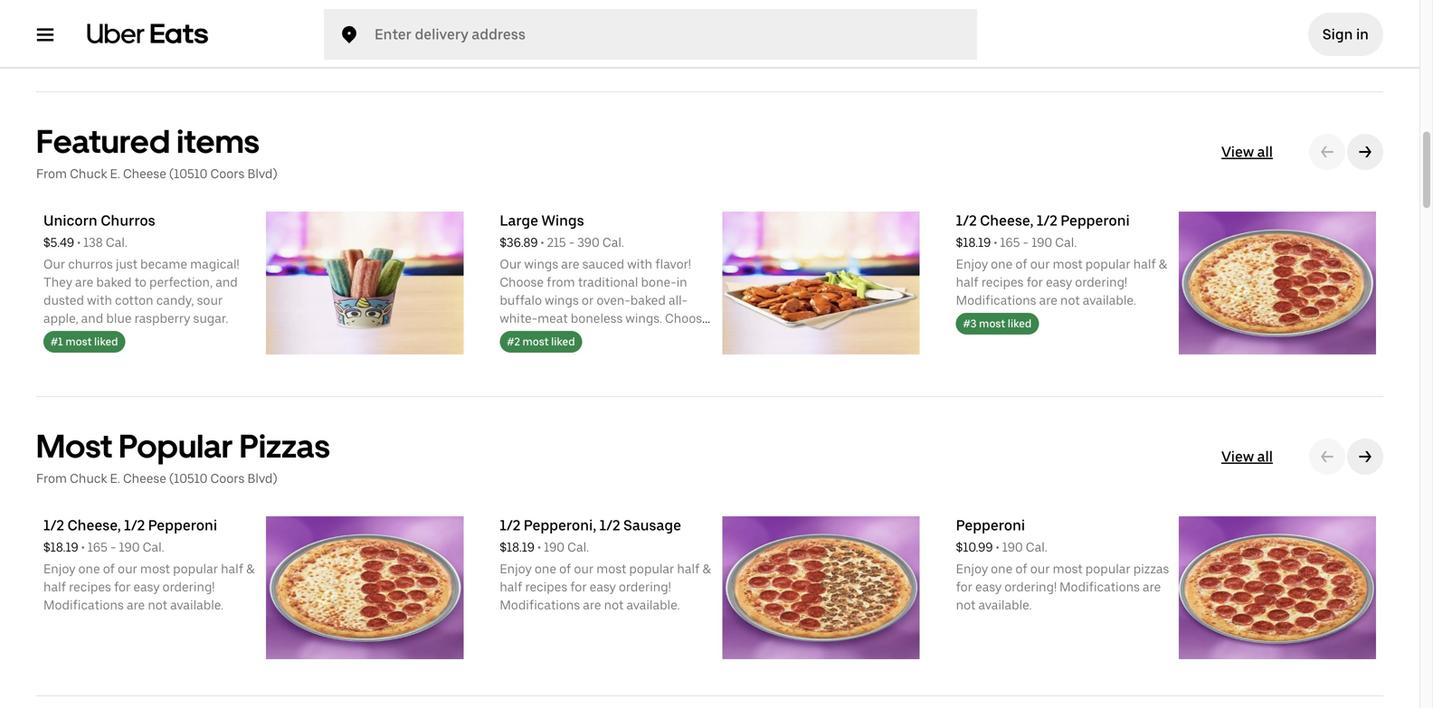 Task type: locate. For each thing, give the bounding box(es) containing it.
coors down 'items'
[[210, 166, 245, 181]]

cheese, inside 1/2 cheese, 1/2 pepperoni $18.19 • 165 - 190 cal. enjoy one of our most popular half & half recipes for easy ordering! modifications are not available.
[[67, 517, 121, 534]]

are inside 1/2 cheese, 1/2 pepperoni $18.19 • 165 - 190 cal. enjoy one of our most popular half & half recipes for easy ordering! modifications are not available.
[[127, 598, 145, 613]]

0 horizontal spatial with
[[87, 293, 112, 308]]

1 vertical spatial with
[[87, 293, 112, 308]]

cal. inside 1/2 cheese, 1/2 pepperoni $18.19 • 165 - 190 cal. enjoy one of our most popular half & half recipes for easy ordering! modifications are not available. #3 most liked
[[1055, 235, 1077, 250]]

0 vertical spatial view all
[[1222, 143, 1273, 161]]

chuck inside featured items from chuck e. cheese (10510 coors blvd)
[[70, 166, 107, 181]]

all
[[1257, 143, 1273, 161], [1257, 448, 1273, 466]]

1 horizontal spatial &
[[703, 561, 711, 577]]

liked inside 1/2 cheese, 1/2 pepperoni $18.19 • 165 - 190 cal. enjoy one of our most popular half & half recipes for easy ordering! modifications are not available. #3 most liked
[[1008, 317, 1032, 330]]

1 vertical spatial from
[[36, 471, 67, 486]]

blue down cotton on the top left
[[106, 311, 132, 326]]

1 vertical spatial blue
[[684, 383, 709, 399]]

0 vertical spatial cheese
[[123, 166, 166, 181]]

0 horizontal spatial cheese,
[[67, 517, 121, 534]]

0 vertical spatial coors
[[210, 166, 245, 181]]

1 vertical spatial 165
[[88, 540, 108, 555]]

cheese
[[500, 401, 541, 417]]

• inside 1/2 cheese, 1/2 pepperoni $18.19 • 165 - 190 cal. enjoy one of our most popular half & half recipes for easy ordering! modifications are not available. #3 most liked
[[994, 235, 997, 250]]

one inside large wings $36.89 • 215 - 390 cal. our wings are sauced with flavor! choose from  traditional bone-in buffalo wings or oven-baked all- white-meat boneless wings. choose one of our delicious sauces like hot buffalo, smoky bbq, sweet chili or plain. every order of wings is served with side of celery and ranch or blue cheese dressing. serves approx. 6.
[[500, 329, 522, 344]]

190
[[1032, 235, 1053, 250], [119, 540, 140, 555], [544, 540, 565, 555], [1002, 540, 1023, 555]]

large wings $36.89 • 215 - 390 cal. our wings are sauced with flavor! choose from  traditional bone-in buffalo wings or oven-baked all- white-meat boneless wings. choose one of our delicious sauces like hot buffalo, smoky bbq, sweet chili or plain. every order of wings is served with side of celery and ranch or blue cheese dressing. serves approx. 6.
[[500, 212, 709, 417]]

in right sign
[[1356, 26, 1369, 43]]

e. down most
[[110, 471, 120, 486]]

& inside 1/2 pepperoni, 1/2 sausage $18.19 • 190 cal. enjoy one of our most popular half & half recipes for easy ordering! modifications are not available.
[[703, 561, 711, 577]]

$18.19 for 1/2 cheese, 1/2 pepperoni
[[43, 540, 78, 555]]

- for 1/2 cheese, 1/2 pepperoni $18.19 • 165 - 190 cal. enjoy one of our most popular half & half recipes for easy ordering! modifications are not available. #3 most liked
[[1023, 235, 1029, 250]]

$18.19 inside 1/2 cheese, 1/2 pepperoni $18.19 • 165 - 190 cal. enjoy one of our most popular half & half recipes for easy ordering! modifications are not available.
[[43, 540, 78, 555]]

2 view all link from the top
[[1222, 448, 1273, 466]]

1 horizontal spatial $18.19
[[500, 540, 535, 555]]

2 from from the top
[[36, 471, 67, 486]]

view all for most popular pizzas
[[1222, 448, 1273, 466]]

1 horizontal spatial choose
[[665, 311, 709, 326]]

one inside pepperoni $10.99 • 190 cal. enjoy one of our most popular pizzas for easy ordering! modifications are not available.
[[991, 561, 1013, 577]]

with down plain.
[[500, 383, 525, 399]]

from
[[36, 166, 67, 181], [36, 471, 67, 486]]

liked
[[1008, 317, 1032, 330], [94, 335, 118, 348], [551, 335, 575, 348]]

view all link
[[1222, 143, 1273, 161], [1222, 448, 1273, 466]]

our inside pepperoni $10.99 • 190 cal. enjoy one of our most popular pizzas for easy ordering! modifications are not available.
[[1030, 561, 1050, 577]]

easy inside 1/2 pepperoni, 1/2 sausage $18.19 • 190 cal. enjoy one of our most popular half & half recipes for easy ordering! modifications are not available.
[[590, 580, 616, 595]]

2 blvd) from the top
[[247, 471, 277, 486]]

all left previous image
[[1257, 143, 1273, 161]]

pepperoni inside pepperoni $10.99 • 190 cal. enjoy one of our most popular pizzas for easy ordering! modifications are not available.
[[956, 517, 1025, 534]]

2 our from the left
[[500, 257, 522, 272]]

half
[[1134, 257, 1156, 272], [956, 275, 979, 290], [221, 561, 244, 577], [677, 561, 700, 577], [43, 580, 66, 595], [500, 580, 522, 595]]

1 (10510 from the top
[[169, 166, 208, 181]]

view all link left previous icon
[[1222, 448, 1273, 466]]

wings down 215 at top
[[524, 257, 558, 272]]

just
[[116, 257, 137, 272]]

1 horizontal spatial with
[[500, 383, 525, 399]]

chuck down most
[[70, 471, 107, 486]]

coors down popular
[[210, 471, 245, 486]]

pepperoni inside 1/2 cheese, 1/2 pepperoni $18.19 • 165 - 190 cal. enjoy one of our most popular half & half recipes for easy ordering! modifications are not available.
[[148, 517, 217, 534]]

all left previous icon
[[1257, 448, 1273, 466]]

available.
[[1083, 293, 1136, 308], [170, 598, 224, 613], [627, 598, 680, 613], [979, 598, 1032, 613]]

cal.
[[106, 235, 127, 250], [603, 235, 624, 250], [1055, 235, 1077, 250], [143, 540, 164, 555], [568, 540, 589, 555], [1026, 540, 1048, 555]]

blvd) down 'items'
[[247, 166, 277, 181]]

cal. inside pepperoni $10.99 • 190 cal. enjoy one of our most popular pizzas for easy ordering! modifications are not available.
[[1026, 540, 1048, 555]]

baked inside the unicorn churros $5.49 • 138 cal. our churros just became magical! they are baked to perfection, and dusted with cotton candy, sour apple, and blue raspberry sugar. #1 most liked
[[96, 275, 132, 290]]

with up bone-
[[627, 257, 653, 272]]

0 vertical spatial (10510
[[169, 166, 208, 181]]

approx.
[[641, 401, 685, 417]]

e. inside the most popular pizzas from chuck e. cheese (10510 coors blvd)
[[110, 471, 120, 486]]

0 horizontal spatial blue
[[106, 311, 132, 326]]

our up they
[[43, 257, 65, 272]]

1 horizontal spatial recipes
[[525, 580, 568, 595]]

0 vertical spatial e.
[[110, 166, 120, 181]]

they
[[43, 275, 72, 290]]

with inside the unicorn churros $5.49 • 138 cal. our churros just became magical! they are baked to perfection, and dusted with cotton candy, sour apple, and blue raspberry sugar. #1 most liked
[[87, 293, 112, 308]]

-
[[569, 235, 575, 250], [1023, 235, 1029, 250], [110, 540, 116, 555]]

not
[[1061, 293, 1080, 308], [148, 598, 167, 613], [604, 598, 624, 613], [956, 598, 976, 613]]

1 our from the left
[[43, 257, 65, 272]]

easy inside 1/2 cheese, 1/2 pepperoni $18.19 • 165 - 190 cal. enjoy one of our most popular half & half recipes for easy ordering! modifications are not available. #3 most liked
[[1046, 275, 1072, 290]]

1/2
[[956, 212, 977, 229], [1037, 212, 1058, 229], [43, 517, 64, 534], [124, 517, 145, 534], [500, 517, 521, 534], [600, 517, 620, 534]]

2 horizontal spatial recipes
[[982, 275, 1024, 290]]

wings down from
[[545, 293, 579, 308]]

1 e. from the top
[[110, 166, 120, 181]]

sausage
[[624, 517, 681, 534]]

1 horizontal spatial our
[[500, 257, 522, 272]]

0 horizontal spatial liked
[[94, 335, 118, 348]]

cal. inside large wings $36.89 • 215 - 390 cal. our wings are sauced with flavor! choose from  traditional bone-in buffalo wings or oven-baked all- white-meat boneless wings. choose one of our delicious sauces like hot buffalo, smoky bbq, sweet chili or plain. every order of wings is served with side of celery and ranch or blue cheese dressing. serves approx. 6.
[[603, 235, 624, 250]]

modifications inside pepperoni $10.99 • 190 cal. enjoy one of our most popular pizzas for easy ordering! modifications are not available.
[[1060, 580, 1140, 595]]

0 horizontal spatial baked
[[96, 275, 132, 290]]

cheese
[[123, 166, 166, 181], [123, 471, 166, 486]]

in
[[1356, 26, 1369, 43], [676, 275, 687, 290]]

0 horizontal spatial and
[[81, 311, 103, 326]]

enjoy inside 1/2 pepperoni, 1/2 sausage $18.19 • 190 cal. enjoy one of our most popular half & half recipes for easy ordering! modifications are not available.
[[500, 561, 532, 577]]

our inside large wings $36.89 • 215 - 390 cal. our wings are sauced with flavor! choose from  traditional bone-in buffalo wings or oven-baked all- white-meat boneless wings. choose one of our delicious sauces like hot buffalo, smoky bbq, sweet chili or plain. every order of wings is served with side of celery and ranch or blue cheese dressing. serves approx. 6.
[[539, 329, 559, 344]]

ordering! inside pepperoni $10.99 • 190 cal. enjoy one of our most popular pizzas for easy ordering! modifications are not available.
[[1005, 580, 1057, 595]]

2 view from the top
[[1222, 448, 1254, 466]]

2 cheese from the top
[[123, 471, 166, 486]]

most popular pizzas from chuck e. cheese (10510 coors blvd)
[[36, 427, 330, 486]]

from up unicorn
[[36, 166, 67, 181]]

1 chuck from the top
[[70, 166, 107, 181]]

0 vertical spatial view
[[1222, 143, 1254, 161]]

1 view all from the top
[[1222, 143, 1273, 161]]

0 horizontal spatial recipes
[[69, 580, 111, 595]]

baked up wings.
[[630, 293, 666, 308]]

cal. inside 1/2 pepperoni, 1/2 sausage $18.19 • 190 cal. enjoy one of our most popular half & half recipes for easy ordering! modifications are not available.
[[568, 540, 589, 555]]

cal. inside the unicorn churros $5.49 • 138 cal. our churros just became magical! they are baked to perfection, and dusted with cotton candy, sour apple, and blue raspberry sugar. #1 most liked
[[106, 235, 127, 250]]

2 horizontal spatial or
[[683, 347, 695, 362]]

coors inside the most popular pizzas from chuck e. cheese (10510 coors blvd)
[[210, 471, 245, 486]]

cheese up churros on the top left
[[123, 166, 166, 181]]

boneless
[[571, 311, 623, 326]]

modifications inside 1/2 pepperoni, 1/2 sausage $18.19 • 190 cal. enjoy one of our most popular half & half recipes for easy ordering! modifications are not available.
[[500, 598, 580, 613]]

pizzas
[[239, 427, 330, 466]]

blue up 6.
[[684, 383, 709, 399]]

0 vertical spatial choose
[[500, 275, 544, 290]]

1 horizontal spatial pepperoni
[[956, 517, 1025, 534]]

wings
[[524, 257, 558, 272], [545, 293, 579, 308], [617, 365, 652, 381]]

blue
[[106, 311, 132, 326], [684, 383, 709, 399]]

or up served
[[683, 347, 695, 362]]

not inside 1/2 pepperoni, 1/2 sausage $18.19 • 190 cal. enjoy one of our most popular half & half recipes for easy ordering! modifications are not available.
[[604, 598, 624, 613]]

our inside 1/2 cheese, 1/2 pepperoni $18.19 • 165 - 190 cal. enjoy one of our most popular half & half recipes for easy ordering! modifications are not available.
[[118, 561, 137, 577]]

1 horizontal spatial -
[[569, 235, 575, 250]]

delicious
[[562, 329, 614, 344]]

0 horizontal spatial our
[[43, 257, 65, 272]]

1 horizontal spatial 165
[[1000, 235, 1020, 250]]

1 view from the top
[[1222, 143, 1254, 161]]

1 horizontal spatial blue
[[684, 383, 709, 399]]

oven-
[[597, 293, 630, 308]]

#2 most liked
[[507, 335, 575, 348]]

2 chuck from the top
[[70, 471, 107, 486]]

choose
[[500, 275, 544, 290], [665, 311, 709, 326]]

2 vertical spatial or
[[669, 383, 681, 399]]

for
[[1027, 275, 1043, 290], [114, 580, 131, 595], [570, 580, 587, 595], [956, 580, 973, 595]]

1 vertical spatial view
[[1222, 448, 1254, 466]]

1 vertical spatial chuck
[[70, 471, 107, 486]]

like
[[660, 329, 680, 344]]

0 horizontal spatial pepperoni
[[148, 517, 217, 534]]

most inside pepperoni $10.99 • 190 cal. enjoy one of our most popular pizzas for easy ordering! modifications are not available.
[[1053, 561, 1083, 577]]

from down most
[[36, 471, 67, 486]]

& inside 1/2 cheese, 1/2 pepperoni $18.19 • 165 - 190 cal. enjoy one of our most popular half & half recipes for easy ordering! modifications are not available. #3 most liked
[[1159, 257, 1167, 272]]

baked
[[96, 275, 132, 290], [630, 293, 666, 308]]

0 vertical spatial blvd)
[[247, 166, 277, 181]]

1 vertical spatial in
[[676, 275, 687, 290]]

138
[[83, 235, 103, 250]]

of inside 1/2 cheese, 1/2 pepperoni $18.19 • 165 - 190 cal. enjoy one of our most popular half & half recipes for easy ordering! modifications are not available.
[[103, 561, 115, 577]]

in up all-
[[676, 275, 687, 290]]

2 coors from the top
[[210, 471, 245, 486]]

0 vertical spatial view all link
[[1222, 143, 1273, 161]]

blvd) inside featured items from chuck e. cheese (10510 coors blvd)
[[247, 166, 277, 181]]

are inside the unicorn churros $5.49 • 138 cal. our churros just became magical! they are baked to perfection, and dusted with cotton candy, sour apple, and blue raspberry sugar. #1 most liked
[[75, 275, 93, 290]]

white-
[[500, 311, 538, 326]]

magical!
[[190, 257, 239, 272]]

blvd) down pizzas at the bottom of the page
[[247, 471, 277, 486]]

2 e. from the top
[[110, 471, 120, 486]]

blvd)
[[247, 166, 277, 181], [247, 471, 277, 486]]

0 horizontal spatial choose
[[500, 275, 544, 290]]

1 vertical spatial all
[[1257, 448, 1273, 466]]

our inside large wings $36.89 • 215 - 390 cal. our wings are sauced with flavor! choose from  traditional bone-in buffalo wings or oven-baked all- white-meat boneless wings. choose one of our delicious sauces like hot buffalo, smoky bbq, sweet chili or plain. every order of wings is served with side of celery and ranch or blue cheese dressing. serves approx. 6.
[[500, 257, 522, 272]]

pizzas
[[1134, 561, 1169, 577]]

easy
[[1046, 275, 1072, 290], [133, 580, 160, 595], [590, 580, 616, 595], [976, 580, 1002, 595]]

0 vertical spatial blue
[[106, 311, 132, 326]]

0 horizontal spatial $18.19
[[43, 540, 78, 555]]

2 view all from the top
[[1222, 448, 1273, 466]]

wings down the sweet
[[617, 365, 652, 381]]

are
[[561, 257, 580, 272], [75, 275, 93, 290], [1039, 293, 1058, 308], [1143, 580, 1161, 595], [127, 598, 145, 613], [583, 598, 601, 613]]

0 vertical spatial from
[[36, 166, 67, 181]]

1 vertical spatial view all
[[1222, 448, 1273, 466]]

2 horizontal spatial liked
[[1008, 317, 1032, 330]]

view all link for featured items
[[1222, 143, 1273, 161]]

2 horizontal spatial -
[[1023, 235, 1029, 250]]

ranch
[[632, 383, 666, 399]]

available. inside 1/2 pepperoni, 1/2 sausage $18.19 • 190 cal. enjoy one of our most popular half & half recipes for easy ordering! modifications are not available.
[[627, 598, 680, 613]]

sign in link
[[1308, 13, 1384, 56]]

and right apple,
[[81, 311, 103, 326]]

cheese down popular
[[123, 471, 166, 486]]

and up serves
[[607, 383, 630, 399]]

previous image
[[1320, 450, 1335, 464]]

2 horizontal spatial and
[[607, 383, 630, 399]]

raspberry
[[134, 311, 190, 326]]

0 horizontal spatial &
[[246, 561, 255, 577]]

1 vertical spatial or
[[683, 347, 695, 362]]

1 vertical spatial baked
[[630, 293, 666, 308]]

and down magical!
[[216, 275, 238, 290]]

1 vertical spatial e.
[[110, 471, 120, 486]]

1 horizontal spatial liked
[[551, 335, 575, 348]]

1 horizontal spatial baked
[[630, 293, 666, 308]]

215
[[547, 235, 566, 250]]

are inside 1/2 pepperoni, 1/2 sausage $18.19 • 190 cal. enjoy one of our most popular half & half recipes for easy ordering! modifications are not available.
[[583, 598, 601, 613]]

1 blvd) from the top
[[247, 166, 277, 181]]

our
[[1030, 257, 1050, 272], [539, 329, 559, 344], [118, 561, 137, 577], [574, 561, 594, 577], [1030, 561, 1050, 577]]

#3
[[963, 317, 977, 330]]

cheese inside featured items from chuck e. cheese (10510 coors blvd)
[[123, 166, 166, 181]]

view all link left previous image
[[1222, 143, 1273, 161]]

choose up hot
[[665, 311, 709, 326]]

side
[[528, 383, 552, 399]]

recipes inside 1/2 pepperoni, 1/2 sausage $18.19 • 190 cal. enjoy one of our most popular half & half recipes for easy ordering! modifications are not available.
[[525, 580, 568, 595]]

0 horizontal spatial in
[[676, 275, 687, 290]]

1 vertical spatial and
[[81, 311, 103, 326]]

(10510 down popular
[[169, 471, 208, 486]]

2 (10510 from the top
[[169, 471, 208, 486]]

pepperoni
[[1061, 212, 1130, 229], [148, 517, 217, 534], [956, 517, 1025, 534]]

2 all from the top
[[1257, 448, 1273, 466]]

$18.19 for 1/2 pepperoni, 1/2 sausage
[[500, 540, 535, 555]]

or down served
[[669, 383, 681, 399]]

our inside 1/2 cheese, 1/2 pepperoni $18.19 • 165 - 190 cal. enjoy one of our most popular half & half recipes for easy ordering! modifications are not available. #3 most liked
[[1030, 257, 1050, 272]]

1 from from the top
[[36, 166, 67, 181]]

0 vertical spatial and
[[216, 275, 238, 290]]

view all left previous image
[[1222, 143, 1273, 161]]

e. down featured
[[110, 166, 120, 181]]

0 vertical spatial chuck
[[70, 166, 107, 181]]

previous image
[[1320, 145, 1335, 159]]

with
[[627, 257, 653, 272], [87, 293, 112, 308], [500, 383, 525, 399]]

chuck down featured
[[70, 166, 107, 181]]

coors
[[210, 166, 245, 181], [210, 471, 245, 486]]

liked right #1
[[94, 335, 118, 348]]

0 vertical spatial with
[[627, 257, 653, 272]]

recipes inside 1/2 cheese, 1/2 pepperoni $18.19 • 165 - 190 cal. enjoy one of our most popular half & half recipes for easy ordering! modifications are not available. #3 most liked
[[982, 275, 1024, 290]]

1/2 cheese, 1/2 pepperoni $18.19 • 165 - 190 cal. enjoy one of our most popular half & half recipes for easy ordering! modifications are not available. #3 most liked
[[956, 212, 1167, 330]]

most inside 1/2 pepperoni, 1/2 sausage $18.19 • 190 cal. enjoy one of our most popular half & half recipes for easy ordering! modifications are not available.
[[597, 561, 626, 577]]

2 vertical spatial and
[[607, 383, 630, 399]]

e.
[[110, 166, 120, 181], [110, 471, 120, 486]]

not inside pepperoni $10.99 • 190 cal. enjoy one of our most popular pizzas for easy ordering! modifications are not available.
[[956, 598, 976, 613]]

one
[[991, 257, 1013, 272], [500, 329, 522, 344], [78, 561, 100, 577], [535, 561, 556, 577], [991, 561, 1013, 577]]

ordering!
[[1075, 275, 1127, 290], [162, 580, 215, 595], [619, 580, 671, 595], [1005, 580, 1057, 595]]

our down $36.89 at the left of page
[[500, 257, 522, 272]]

& inside 1/2 cheese, 1/2 pepperoni $18.19 • 165 - 190 cal. enjoy one of our most popular half & half recipes for easy ordering! modifications are not available.
[[246, 561, 255, 577]]

pepperoni $10.99 • 190 cal. enjoy one of our most popular pizzas for easy ordering! modifications are not available.
[[956, 517, 1169, 613]]

1 coors from the top
[[210, 166, 245, 181]]

1 horizontal spatial cheese,
[[980, 212, 1034, 229]]

from inside the most popular pizzas from chuck e. cheese (10510 coors blvd)
[[36, 471, 67, 486]]

candy,
[[156, 293, 194, 308]]

recipes
[[982, 275, 1024, 290], [69, 580, 111, 595], [525, 580, 568, 595]]

buffalo
[[500, 293, 542, 308]]

liked inside the unicorn churros $5.49 • 138 cal. our churros just became magical! they are baked to perfection, and dusted with cotton candy, sour apple, and blue raspberry sugar. #1 most liked
[[94, 335, 118, 348]]

blue inside large wings $36.89 • 215 - 390 cal. our wings are sauced with flavor! choose from  traditional bone-in buffalo wings or oven-baked all- white-meat boneless wings. choose one of our delicious sauces like hot buffalo, smoky bbq, sweet chili or plain. every order of wings is served with side of celery and ranch or blue cheese dressing. serves approx. 6.
[[684, 383, 709, 399]]

1 vertical spatial coors
[[210, 471, 245, 486]]

&
[[1159, 257, 1167, 272], [246, 561, 255, 577], [703, 561, 711, 577]]

recipes inside 1/2 cheese, 1/2 pepperoni $18.19 • 165 - 190 cal. enjoy one of our most popular half & half recipes for easy ordering! modifications are not available.
[[69, 580, 111, 595]]

2 horizontal spatial $18.19
[[956, 235, 991, 250]]

choose up buffalo
[[500, 275, 544, 290]]

enjoy
[[956, 257, 988, 272], [43, 561, 75, 577], [500, 561, 532, 577], [956, 561, 988, 577]]

2 horizontal spatial &
[[1159, 257, 1167, 272]]

0 vertical spatial cheese,
[[980, 212, 1034, 229]]

our
[[43, 257, 65, 272], [500, 257, 522, 272]]

1 vertical spatial (10510
[[169, 471, 208, 486]]

1 cheese from the top
[[123, 166, 166, 181]]

cheese, inside 1/2 cheese, 1/2 pepperoni $18.19 • 165 - 190 cal. enjoy one of our most popular half & half recipes for easy ordering! modifications are not available. #3 most liked
[[980, 212, 1034, 229]]

0 vertical spatial or
[[582, 293, 594, 308]]

every
[[534, 365, 566, 381]]

1 vertical spatial cheese
[[123, 471, 166, 486]]

(10510 down 'items'
[[169, 166, 208, 181]]

2 horizontal spatial pepperoni
[[1061, 212, 1130, 229]]

easy inside 1/2 cheese, 1/2 pepperoni $18.19 • 165 - 190 cal. enjoy one of our most popular half & half recipes for easy ordering! modifications are not available.
[[133, 580, 160, 595]]

view left previous image
[[1222, 143, 1254, 161]]

165 inside 1/2 cheese, 1/2 pepperoni $18.19 • 165 - 190 cal. enjoy one of our most popular half & half recipes for easy ordering! modifications are not available.
[[88, 540, 108, 555]]

0 vertical spatial all
[[1257, 143, 1273, 161]]

pepperoni inside 1/2 cheese, 1/2 pepperoni $18.19 • 165 - 190 cal. enjoy one of our most popular half & half recipes for easy ordering! modifications are not available. #3 most liked
[[1061, 212, 1130, 229]]

1 all from the top
[[1257, 143, 1273, 161]]

enjoy inside 1/2 cheese, 1/2 pepperoni $18.19 • 165 - 190 cal. enjoy one of our most popular half & half recipes for easy ordering! modifications are not available.
[[43, 561, 75, 577]]

baked down just
[[96, 275, 132, 290]]

view all left previous icon
[[1222, 448, 1273, 466]]

- inside 1/2 cheese, 1/2 pepperoni $18.19 • 165 - 190 cal. enjoy one of our most popular half & half recipes for easy ordering! modifications are not available.
[[110, 540, 116, 555]]

1 vertical spatial cheese,
[[67, 517, 121, 534]]

0 vertical spatial 165
[[1000, 235, 1020, 250]]

popular inside 1/2 cheese, 1/2 pepperoni $18.19 • 165 - 190 cal. enjoy one of our most popular half & half recipes for easy ordering! modifications are not available.
[[173, 561, 218, 577]]

1 view all link from the top
[[1222, 143, 1273, 161]]

0 vertical spatial in
[[1356, 26, 1369, 43]]

view all
[[1222, 143, 1273, 161], [1222, 448, 1273, 466]]

are inside 1/2 cheese, 1/2 pepperoni $18.19 • 165 - 190 cal. enjoy one of our most popular half & half recipes for easy ordering! modifications are not available. #3 most liked
[[1039, 293, 1058, 308]]

liked right #3
[[1008, 317, 1032, 330]]

or up boneless
[[582, 293, 594, 308]]

1 vertical spatial blvd)
[[247, 471, 277, 486]]

are inside pepperoni $10.99 • 190 cal. enjoy one of our most popular pizzas for easy ordering! modifications are not available.
[[1143, 580, 1161, 595]]

and inside large wings $36.89 • 215 - 390 cal. our wings are sauced with flavor! choose from  traditional bone-in buffalo wings or oven-baked all- white-meat boneless wings. choose one of our delicious sauces like hot buffalo, smoky bbq, sweet chili or plain. every order of wings is served with side of celery and ranch or blue cheese dressing. serves approx. 6.
[[607, 383, 630, 399]]

hot
[[682, 329, 702, 344]]

0 horizontal spatial 165
[[88, 540, 108, 555]]

view left previous icon
[[1222, 448, 1254, 466]]

0 vertical spatial baked
[[96, 275, 132, 290]]

1 vertical spatial view all link
[[1222, 448, 1273, 466]]

$18.19
[[956, 235, 991, 250], [43, 540, 78, 555], [500, 540, 535, 555]]

•
[[77, 235, 81, 250], [541, 235, 544, 250], [994, 235, 997, 250], [81, 540, 85, 555], [538, 540, 541, 555], [996, 540, 1000, 555]]

of
[[1016, 257, 1028, 272], [524, 329, 536, 344], [603, 365, 615, 381], [555, 383, 567, 399], [103, 561, 115, 577], [559, 561, 571, 577], [1016, 561, 1028, 577]]

sign in
[[1323, 26, 1369, 43]]

with left cotton on the top left
[[87, 293, 112, 308]]

165
[[1000, 235, 1020, 250], [88, 540, 108, 555]]

to
[[134, 275, 147, 290]]

liked down meat
[[551, 335, 575, 348]]

0 horizontal spatial -
[[110, 540, 116, 555]]

liked for 1/2
[[1008, 317, 1032, 330]]



Task type: vqa. For each thing, say whether or not it's contained in the screenshot.
second Our from right
yes



Task type: describe. For each thing, give the bounding box(es) containing it.
traditional
[[578, 275, 638, 290]]

coors inside featured items from chuck e. cheese (10510 coors blvd)
[[210, 166, 245, 181]]

most
[[36, 427, 112, 466]]

our inside the unicorn churros $5.49 • 138 cal. our churros just became magical! they are baked to perfection, and dusted with cotton candy, sour apple, and blue raspberry sugar. #1 most liked
[[43, 257, 65, 272]]

• inside the unicorn churros $5.49 • 138 cal. our churros just became magical! they are baked to perfection, and dusted with cotton candy, sour apple, and blue raspberry sugar. #1 most liked
[[77, 235, 81, 250]]

our inside 1/2 pepperoni, 1/2 sausage $18.19 • 190 cal. enjoy one of our most popular half & half recipes for easy ordering! modifications are not available.
[[574, 561, 594, 577]]

chuck inside the most popular pizzas from chuck e. cheese (10510 coors blvd)
[[70, 471, 107, 486]]

plain.
[[500, 365, 531, 381]]

2 vertical spatial with
[[500, 383, 525, 399]]

• inside 1/2 cheese, 1/2 pepperoni $18.19 • 165 - 190 cal. enjoy one of our most popular half & half recipes for easy ordering! modifications are not available.
[[81, 540, 85, 555]]

1 horizontal spatial or
[[669, 383, 681, 399]]

featured items from chuck e. cheese (10510 coors blvd)
[[36, 122, 277, 181]]

e. inside featured items from chuck e. cheese (10510 coors blvd)
[[110, 166, 120, 181]]

recipes for 1/2 cheese, 1/2 pepperoni $18.19 • 165 - 190 cal. enjoy one of our most popular half & half recipes for easy ordering! modifications are not available.
[[69, 580, 111, 595]]

1 horizontal spatial and
[[216, 275, 238, 290]]

sugar.
[[193, 311, 228, 326]]

enjoy inside pepperoni $10.99 • 190 cal. enjoy one of our most popular pizzas for easy ordering! modifications are not available.
[[956, 561, 988, 577]]

(10510 inside the most popular pizzas from chuck e. cheese (10510 coors blvd)
[[169, 471, 208, 486]]

• inside pepperoni $10.99 • 190 cal. enjoy one of our most popular pizzas for easy ordering! modifications are not available.
[[996, 540, 1000, 555]]

• inside large wings $36.89 • 215 - 390 cal. our wings are sauced with flavor! choose from  traditional bone-in buffalo wings or oven-baked all- white-meat boneless wings. choose one of our delicious sauces like hot buffalo, smoky bbq, sweet chili or plain. every order of wings is served with side of celery and ranch or blue cheese dressing. serves approx. 6.
[[541, 235, 544, 250]]

view for featured items
[[1222, 143, 1254, 161]]

165 for 1/2 cheese, 1/2 pepperoni $18.19 • 165 - 190 cal. enjoy one of our most popular half & half recipes for easy ordering! modifications are not available.
[[88, 540, 108, 555]]

cotton
[[115, 293, 153, 308]]

popular inside 1/2 cheese, 1/2 pepperoni $18.19 • 165 - 190 cal. enjoy one of our most popular half & half recipes for easy ordering! modifications are not available. #3 most liked
[[1086, 257, 1131, 272]]

view all link for most popular pizzas
[[1222, 448, 1273, 466]]

sauced
[[582, 257, 625, 272]]

390
[[578, 235, 600, 250]]

& for 1/2 cheese, 1/2 pepperoni $18.19 • 165 - 190 cal. enjoy one of our most popular half & half recipes for easy ordering! modifications are not available.
[[246, 561, 255, 577]]

not inside 1/2 cheese, 1/2 pepperoni $18.19 • 165 - 190 cal. enjoy one of our most popular half & half recipes for easy ordering! modifications are not available.
[[148, 598, 167, 613]]

churros
[[101, 212, 155, 229]]

most inside the unicorn churros $5.49 • 138 cal. our churros just became magical! they are baked to perfection, and dusted with cotton candy, sour apple, and blue raspberry sugar. #1 most liked
[[66, 335, 92, 348]]

available. inside 1/2 cheese, 1/2 pepperoni $18.19 • 165 - 190 cal. enjoy one of our most popular half & half recipes for easy ordering! modifications are not available.
[[170, 598, 224, 613]]

from
[[547, 275, 575, 290]]

one inside 1/2 cheese, 1/2 pepperoni $18.19 • 165 - 190 cal. enjoy one of our most popular half & half recipes for easy ordering! modifications are not available. #3 most liked
[[991, 257, 1013, 272]]

perfection,
[[149, 275, 213, 290]]

view all for featured items
[[1222, 143, 1273, 161]]

flavor!
[[655, 257, 691, 272]]

one inside 1/2 pepperoni, 1/2 sausage $18.19 • 190 cal. enjoy one of our most popular half & half recipes for easy ordering! modifications are not available.
[[535, 561, 556, 577]]

ordering! inside 1/2 pepperoni, 1/2 sausage $18.19 • 190 cal. enjoy one of our most popular half & half recipes for easy ordering! modifications are not available.
[[619, 580, 671, 595]]

cheese inside the most popular pizzas from chuck e. cheese (10510 coors blvd)
[[123, 471, 166, 486]]

items
[[177, 122, 260, 161]]

$18.19 inside 1/2 cheese, 1/2 pepperoni $18.19 • 165 - 190 cal. enjoy one of our most popular half & half recipes for easy ordering! modifications are not available. #3 most liked
[[956, 235, 991, 250]]

popular
[[119, 427, 233, 466]]

for inside pepperoni $10.99 • 190 cal. enjoy one of our most popular pizzas for easy ordering! modifications are not available.
[[956, 580, 973, 595]]

popular inside 1/2 pepperoni, 1/2 sausage $18.19 • 190 cal. enjoy one of our most popular half & half recipes for easy ordering! modifications are not available.
[[629, 561, 674, 577]]

all for featured items
[[1257, 143, 1273, 161]]

6.
[[688, 401, 698, 417]]

buffalo,
[[500, 347, 544, 362]]

190 inside 1/2 pepperoni, 1/2 sausage $18.19 • 190 cal. enjoy one of our most popular half & half recipes for easy ordering! modifications are not available.
[[544, 540, 565, 555]]

easy inside pepperoni $10.99 • 190 cal. enjoy one of our most popular pizzas for easy ordering! modifications are not available.
[[976, 580, 1002, 595]]

for inside 1/2 pepperoni, 1/2 sausage $18.19 • 190 cal. enjoy one of our most popular half & half recipes for easy ordering! modifications are not available.
[[570, 580, 587, 595]]

(10510 inside featured items from chuck e. cheese (10510 coors blvd)
[[169, 166, 208, 181]]

enjoy inside 1/2 cheese, 1/2 pepperoni $18.19 • 165 - 190 cal. enjoy one of our most popular half & half recipes for easy ordering! modifications are not available. #3 most liked
[[956, 257, 988, 272]]

2 horizontal spatial with
[[627, 257, 653, 272]]

featured
[[36, 122, 170, 161]]

1/2 cheese, 1/2 pepperoni $18.19 • 165 - 190 cal. enjoy one of our most popular half & half recipes for easy ordering! modifications are not available.
[[43, 517, 255, 613]]

ordering! inside 1/2 cheese, 1/2 pepperoni $18.19 • 165 - 190 cal. enjoy one of our most popular half & half recipes for easy ordering! modifications are not available.
[[162, 580, 215, 595]]

from inside featured items from chuck e. cheese (10510 coors blvd)
[[36, 166, 67, 181]]

recipes for 1/2 cheese, 1/2 pepperoni $18.19 • 165 - 190 cal. enjoy one of our most popular half & half recipes for easy ordering! modifications are not available. #3 most liked
[[982, 275, 1024, 290]]

$10.99
[[956, 540, 993, 555]]

190 inside 1/2 cheese, 1/2 pepperoni $18.19 • 165 - 190 cal. enjoy one of our most popular half & half recipes for easy ordering! modifications are not available. #3 most liked
[[1032, 235, 1053, 250]]

apple,
[[43, 311, 78, 326]]

baked inside large wings $36.89 • 215 - 390 cal. our wings are sauced with flavor! choose from  traditional bone-in buffalo wings or oven-baked all- white-meat boneless wings. choose one of our delicious sauces like hot buffalo, smoky bbq, sweet chili or plain. every order of wings is served with side of celery and ranch or blue cheese dressing. serves approx. 6.
[[630, 293, 666, 308]]

of inside 1/2 cheese, 1/2 pepperoni $18.19 • 165 - 190 cal. enjoy one of our most popular half & half recipes for easy ordering! modifications are not available. #3 most liked
[[1016, 257, 1028, 272]]

are inside large wings $36.89 • 215 - 390 cal. our wings are sauced with flavor! choose from  traditional bone-in buffalo wings or oven-baked all- white-meat boneless wings. choose one of our delicious sauces like hot buffalo, smoky bbq, sweet chili or plain. every order of wings is served with side of celery and ranch or blue cheese dressing. serves approx. 6.
[[561, 257, 580, 272]]

1 vertical spatial choose
[[665, 311, 709, 326]]

modifications inside 1/2 cheese, 1/2 pepperoni $18.19 • 165 - 190 cal. enjoy one of our most popular half & half recipes for easy ordering! modifications are not available.
[[43, 598, 124, 613]]

for inside 1/2 cheese, 1/2 pepperoni $18.19 • 165 - 190 cal. enjoy one of our most popular half & half recipes for easy ordering! modifications are not available.
[[114, 580, 131, 595]]

pepperoni,
[[524, 517, 596, 534]]

$36.89
[[500, 235, 538, 250]]

liked for $5.49
[[94, 335, 118, 348]]

sour
[[197, 293, 223, 308]]

order
[[569, 365, 600, 381]]

celery
[[569, 383, 605, 399]]

blvd) inside the most popular pizzas from chuck e. cheese (10510 coors blvd)
[[247, 471, 277, 486]]

next image
[[1358, 145, 1373, 159]]

next image
[[1358, 450, 1373, 464]]

165 for 1/2 cheese, 1/2 pepperoni $18.19 • 165 - 190 cal. enjoy one of our most popular half & half recipes for easy ordering! modifications are not available. #3 most liked
[[1000, 235, 1020, 250]]

& for 1/2 cheese, 1/2 pepperoni $18.19 • 165 - 190 cal. enjoy one of our most popular half & half recipes for easy ordering! modifications are not available. #3 most liked
[[1159, 257, 1167, 272]]

1 vertical spatial wings
[[545, 293, 579, 308]]

available. inside 1/2 cheese, 1/2 pepperoni $18.19 • 165 - 190 cal. enjoy one of our most popular half & half recipes for easy ordering! modifications are not available. #3 most liked
[[1083, 293, 1136, 308]]

modifications inside 1/2 cheese, 1/2 pepperoni $18.19 • 165 - 190 cal. enjoy one of our most popular half & half recipes for easy ordering! modifications are not available. #3 most liked
[[956, 293, 1037, 308]]

0 vertical spatial wings
[[524, 257, 558, 272]]

#1
[[51, 335, 63, 348]]

one inside 1/2 cheese, 1/2 pepperoni $18.19 • 165 - 190 cal. enjoy one of our most popular half & half recipes for easy ordering! modifications are not available.
[[78, 561, 100, 577]]

main navigation menu image
[[36, 25, 54, 43]]

ordering! inside 1/2 cheese, 1/2 pepperoni $18.19 • 165 - 190 cal. enjoy one of our most popular half & half recipes for easy ordering! modifications are not available. #3 most liked
[[1075, 275, 1127, 290]]

pepperoni for 1/2 cheese, 1/2 pepperoni $18.19 • 165 - 190 cal. enjoy one of our most popular half & half recipes for easy ordering! modifications are not available. #3 most liked
[[1061, 212, 1130, 229]]

unicorn churros $5.49 • 138 cal. our churros just became magical! they are baked to perfection, and dusted with cotton candy, sour apple, and blue raspberry sugar. #1 most liked
[[43, 212, 239, 348]]

is
[[654, 365, 664, 381]]

pepperoni for 1/2 cheese, 1/2 pepperoni $18.19 • 165 - 190 cal. enjoy one of our most popular half & half recipes for easy ordering! modifications are not available.
[[148, 517, 217, 534]]

in inside large wings $36.89 • 215 - 390 cal. our wings are sauced with flavor! choose from  traditional bone-in buffalo wings or oven-baked all- white-meat boneless wings. choose one of our delicious sauces like hot buffalo, smoky bbq, sweet chili or plain. every order of wings is served with side of celery and ranch or blue cheese dressing. serves approx. 6.
[[676, 275, 687, 290]]

sweet
[[619, 347, 653, 362]]

became
[[140, 257, 187, 272]]

all for most popular pizzas
[[1257, 448, 1273, 466]]

wings
[[542, 212, 584, 229]]

1 horizontal spatial in
[[1356, 26, 1369, 43]]

blue inside the unicorn churros $5.49 • 138 cal. our churros just became magical! they are baked to perfection, and dusted with cotton candy, sour apple, and blue raspberry sugar. #1 most liked
[[106, 311, 132, 326]]

all-
[[669, 293, 688, 308]]

most inside 1/2 cheese, 1/2 pepperoni $18.19 • 165 - 190 cal. enjoy one of our most popular half & half recipes for easy ordering! modifications are not available.
[[140, 561, 170, 577]]

of inside 1/2 pepperoni, 1/2 sausage $18.19 • 190 cal. enjoy one of our most popular half & half recipes for easy ordering! modifications are not available.
[[559, 561, 571, 577]]

- inside large wings $36.89 • 215 - 390 cal. our wings are sauced with flavor! choose from  traditional bone-in buffalo wings or oven-baked all- white-meat boneless wings. choose one of our delicious sauces like hot buffalo, smoky bbq, sweet chili or plain. every order of wings is served with side of celery and ranch or blue cheese dressing. serves approx. 6.
[[569, 235, 575, 250]]

1/2 pepperoni, 1/2 sausage $18.19 • 190 cal. enjoy one of our most popular half & half recipes for easy ordering! modifications are not available.
[[500, 517, 711, 613]]

of inside pepperoni $10.99 • 190 cal. enjoy one of our most popular pizzas for easy ordering! modifications are not available.
[[1016, 561, 1028, 577]]

dusted
[[43, 293, 84, 308]]

190 inside pepperoni $10.99 • 190 cal. enjoy one of our most popular pizzas for easy ordering! modifications are not available.
[[1002, 540, 1023, 555]]

bone-
[[641, 275, 676, 290]]

• inside 1/2 pepperoni, 1/2 sausage $18.19 • 190 cal. enjoy one of our most popular half & half recipes for easy ordering! modifications are not available.
[[538, 540, 541, 555]]

2 vertical spatial wings
[[617, 365, 652, 381]]

Enter delivery address text field
[[375, 16, 956, 52]]

0 horizontal spatial or
[[582, 293, 594, 308]]

uber eats home image
[[87, 24, 208, 45]]

large
[[500, 212, 538, 229]]

$5.49
[[43, 235, 74, 250]]

sauces
[[617, 329, 657, 344]]

view for most popular pizzas
[[1222, 448, 1254, 466]]

#2
[[507, 335, 520, 348]]

smoky
[[547, 347, 585, 362]]

dressing.
[[544, 401, 597, 417]]

served
[[667, 365, 705, 381]]

meat
[[538, 311, 568, 326]]

bbq,
[[588, 347, 616, 362]]

190 inside 1/2 cheese, 1/2 pepperoni $18.19 • 165 - 190 cal. enjoy one of our most popular half & half recipes for easy ordering! modifications are not available.
[[119, 540, 140, 555]]

serves
[[600, 401, 638, 417]]

churros
[[68, 257, 113, 272]]

available. inside pepperoni $10.99 • 190 cal. enjoy one of our most popular pizzas for easy ordering! modifications are not available.
[[979, 598, 1032, 613]]

cheese, for 1/2 cheese, 1/2 pepperoni $18.19 • 165 - 190 cal. enjoy one of our most popular half & half recipes for easy ordering! modifications are not available. #3 most liked
[[980, 212, 1034, 229]]

cheese, for 1/2 cheese, 1/2 pepperoni $18.19 • 165 - 190 cal. enjoy one of our most popular half & half recipes for easy ordering! modifications are not available.
[[67, 517, 121, 534]]

chili
[[656, 347, 680, 362]]

unicorn
[[43, 212, 97, 229]]

wings.
[[626, 311, 662, 326]]

cal. inside 1/2 cheese, 1/2 pepperoni $18.19 • 165 - 190 cal. enjoy one of our most popular half & half recipes for easy ordering! modifications are not available.
[[143, 540, 164, 555]]

sign
[[1323, 26, 1353, 43]]

for inside 1/2 cheese, 1/2 pepperoni $18.19 • 165 - 190 cal. enjoy one of our most popular half & half recipes for easy ordering! modifications are not available. #3 most liked
[[1027, 275, 1043, 290]]

popular inside pepperoni $10.99 • 190 cal. enjoy one of our most popular pizzas for easy ordering! modifications are not available.
[[1086, 561, 1131, 577]]

not inside 1/2 cheese, 1/2 pepperoni $18.19 • 165 - 190 cal. enjoy one of our most popular half & half recipes for easy ordering! modifications are not available. #3 most liked
[[1061, 293, 1080, 308]]

- for 1/2 cheese, 1/2 pepperoni $18.19 • 165 - 190 cal. enjoy one of our most popular half & half recipes for easy ordering! modifications are not available.
[[110, 540, 116, 555]]



